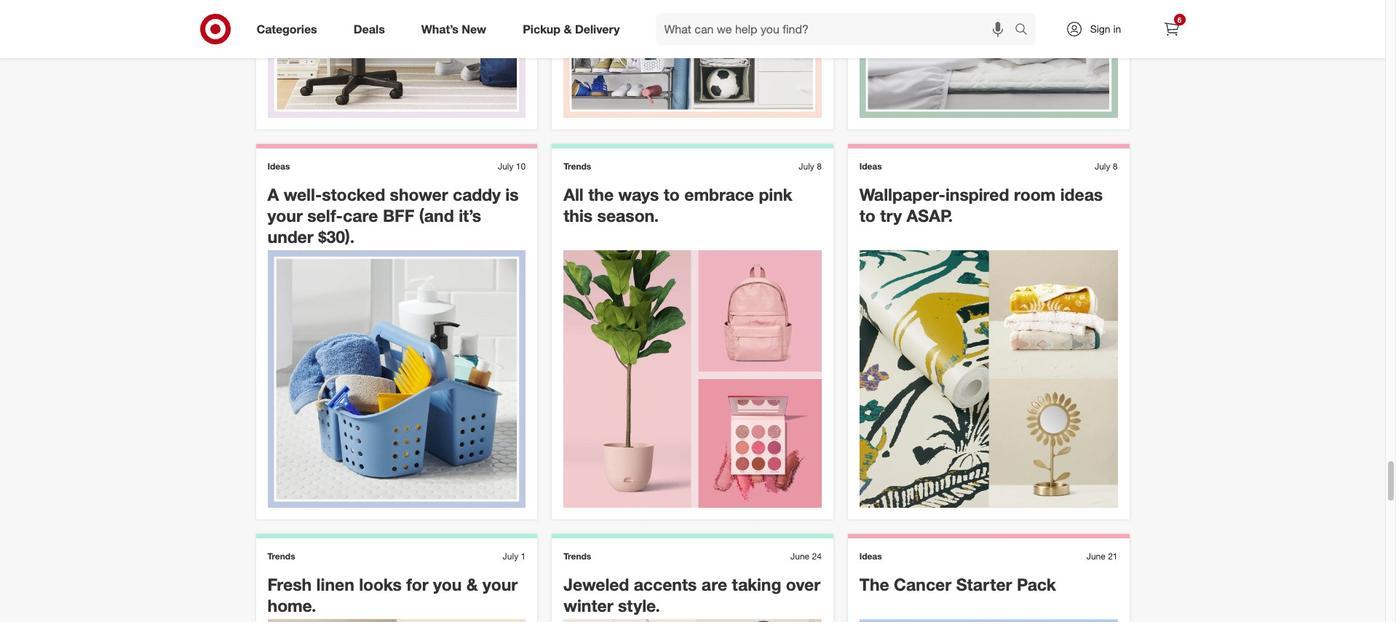 Task type: vqa. For each thing, say whether or not it's contained in the screenshot.
OF in the features out of 5
no



Task type: describe. For each thing, give the bounding box(es) containing it.
what's
[[421, 22, 459, 36]]

wallpaper-inspired room ideas to try asap. image
[[860, 250, 1118, 508]]

jeweled
[[564, 575, 629, 595]]

inspired
[[946, 184, 1009, 205]]

pink
[[759, 184, 793, 205]]

to inside "all the ways to embrace pink this season."
[[664, 184, 680, 205]]

july 1
[[503, 551, 526, 562]]

room
[[1014, 184, 1056, 205]]

deals link
[[341, 13, 403, 45]]

is
[[505, 184, 519, 205]]

july for a well-stocked shower caddy is your self-care bff  (and it's under $30).
[[498, 161, 514, 172]]

all the ways to embrace pink this season.
[[564, 184, 793, 226]]

categories link
[[244, 13, 335, 45]]

shower
[[390, 184, 448, 205]]

your for a well-stocked shower caddy is your self-care bff  (and it's under $30).
[[268, 205, 303, 226]]

bff
[[383, 205, 415, 226]]

new
[[462, 22, 486, 36]]

& inside the pickup & delivery link
[[564, 22, 572, 36]]

this
[[564, 205, 593, 226]]

your for fresh linen looks for you & your home.
[[483, 575, 518, 595]]

wallpaper-
[[860, 184, 946, 205]]

trends for all
[[564, 161, 591, 172]]

what's new link
[[409, 13, 505, 45]]

the
[[588, 184, 614, 205]]

looks
[[359, 575, 402, 595]]

july for all the ways to embrace pink this season.
[[799, 161, 814, 172]]

you
[[433, 575, 462, 595]]

& inside fresh linen looks for you & your home.
[[466, 575, 478, 595]]

self-
[[307, 205, 343, 226]]

taking
[[732, 575, 781, 595]]

this cozy sleep escape is the stuff dreams  are made of—and it's under $45. image
[[860, 0, 1118, 118]]

style.
[[618, 596, 660, 616]]

the
[[860, 575, 889, 595]]

june for taking
[[791, 551, 810, 562]]

6
[[1178, 15, 1182, 24]]

july 8 for all the ways to embrace pink this season.
[[799, 161, 822, 172]]

the cancer starter pack image
[[860, 619, 1118, 622]]

a
[[268, 184, 279, 205]]

ideas for wallpaper-
[[860, 161, 882, 172]]

starter
[[956, 575, 1012, 595]]

it's
[[459, 205, 481, 226]]

search button
[[1008, 13, 1043, 48]]

a study nest so smart you won't  believe it's under $100. image
[[268, 0, 526, 118]]

jeweled accents are taking over winter style. image
[[564, 619, 822, 622]]

pickup & delivery
[[523, 22, 620, 36]]

june for pack
[[1087, 551, 1106, 562]]

trends for jeweled
[[564, 551, 591, 562]]

What can we help you find? suggestions appear below search field
[[656, 13, 1018, 45]]

linen
[[316, 575, 354, 595]]

over
[[786, 575, 821, 595]]

to inside wallpaper-inspired room ideas to try asap.
[[860, 205, 876, 226]]

june 21
[[1087, 551, 1118, 562]]

pickup
[[523, 22, 561, 36]]

ways
[[618, 184, 659, 205]]

a well-stocked shower caddy is your self-care bff  (and it's under $30).
[[268, 184, 519, 247]]

cancer
[[894, 575, 952, 595]]

sign in link
[[1053, 13, 1144, 45]]

ideas for the
[[860, 551, 882, 562]]

sign in
[[1090, 23, 1121, 35]]

july for wallpaper-inspired room ideas to try asap.
[[1095, 161, 1111, 172]]

try
[[880, 205, 902, 226]]

ideas for a
[[268, 161, 290, 172]]

$30 is all you need to get the  college closet your clothes deserve. image
[[564, 0, 822, 118]]



Task type: locate. For each thing, give the bounding box(es) containing it.
1 vertical spatial to
[[860, 205, 876, 226]]

trends up fresh
[[268, 551, 295, 562]]

pickup & delivery link
[[510, 13, 638, 45]]

what's new
[[421, 22, 486, 36]]

the cancer starter pack
[[860, 575, 1056, 595]]

jeweled accents are taking over winter style.
[[564, 575, 821, 616]]

1 vertical spatial &
[[466, 575, 478, 595]]

your
[[268, 205, 303, 226], [483, 575, 518, 595]]

1 horizontal spatial 8
[[1113, 161, 1118, 172]]

ideas up a
[[268, 161, 290, 172]]

1 horizontal spatial to
[[860, 205, 876, 226]]

all
[[564, 184, 584, 205]]

asap.
[[907, 205, 953, 226]]

search
[[1008, 23, 1043, 38]]

& right the you
[[466, 575, 478, 595]]

1 horizontal spatial &
[[564, 22, 572, 36]]

0 horizontal spatial july 8
[[799, 161, 822, 172]]

1 horizontal spatial your
[[483, 575, 518, 595]]

your up under
[[268, 205, 303, 226]]

june left 24
[[791, 551, 810, 562]]

to left try
[[860, 205, 876, 226]]

to right ways
[[664, 184, 680, 205]]

1 vertical spatial your
[[483, 575, 518, 595]]

pack
[[1017, 575, 1056, 595]]

your inside the a well-stocked shower caddy is your self-care bff  (and it's under $30).
[[268, 205, 303, 226]]

in
[[1113, 23, 1121, 35]]

0 horizontal spatial june
[[791, 551, 810, 562]]

1 horizontal spatial july 8
[[1095, 161, 1118, 172]]

0 vertical spatial &
[[564, 22, 572, 36]]

are
[[702, 575, 727, 595]]

1 horizontal spatial june
[[1087, 551, 1106, 562]]

0 vertical spatial your
[[268, 205, 303, 226]]

6 link
[[1156, 13, 1188, 45]]

21
[[1108, 551, 1118, 562]]

fresh
[[268, 575, 312, 595]]

your down july 1
[[483, 575, 518, 595]]

1 8 from the left
[[817, 161, 822, 172]]

winter
[[564, 596, 613, 616]]

under
[[268, 226, 314, 247]]

stocked
[[322, 184, 385, 205]]

8 for all the ways to embrace pink this season.
[[817, 161, 822, 172]]

june left the 21
[[1087, 551, 1106, 562]]

june
[[791, 551, 810, 562], [1087, 551, 1106, 562]]

caddy
[[453, 184, 501, 205]]

season.
[[597, 205, 659, 226]]

trends up all
[[564, 161, 591, 172]]

ideas
[[1060, 184, 1103, 205]]

july 10
[[498, 161, 526, 172]]

a well-stocked shower caddy is your self-care bff  (and it's under $30). image
[[268, 250, 526, 508]]

your inside fresh linen looks for you & your home.
[[483, 575, 518, 595]]

accents
[[634, 575, 697, 595]]

0 horizontal spatial 8
[[817, 161, 822, 172]]

delivery
[[575, 22, 620, 36]]

fresh linen looks for you & your home.
[[268, 575, 518, 616]]

ideas
[[268, 161, 290, 172], [860, 161, 882, 172], [860, 551, 882, 562]]

trends for fresh
[[268, 551, 295, 562]]

8
[[817, 161, 822, 172], [1113, 161, 1118, 172]]

well-
[[284, 184, 322, 205]]

ideas up wallpaper-
[[860, 161, 882, 172]]

& right pickup
[[564, 22, 572, 36]]

1
[[521, 551, 526, 562]]

july for fresh linen looks for you & your home.
[[503, 551, 518, 562]]

24
[[812, 551, 822, 562]]

to
[[664, 184, 680, 205], [860, 205, 876, 226]]

july 8
[[799, 161, 822, 172], [1095, 161, 1118, 172]]

8 for wallpaper-inspired room ideas to try asap.
[[1113, 161, 1118, 172]]

for
[[406, 575, 428, 595]]

0 horizontal spatial &
[[466, 575, 478, 595]]

june 24
[[791, 551, 822, 562]]

$30).
[[318, 226, 355, 247]]

trends
[[564, 161, 591, 172], [268, 551, 295, 562], [564, 551, 591, 562]]

fresh linen looks for you & your home. image
[[268, 619, 526, 622]]

all the ways to embrace pink this season. image
[[564, 250, 822, 508]]

10
[[516, 161, 526, 172]]

trends up 'jeweled'
[[564, 551, 591, 562]]

home.
[[268, 596, 316, 616]]

2 8 from the left
[[1113, 161, 1118, 172]]

2 july 8 from the left
[[1095, 161, 1118, 172]]

wallpaper-inspired room ideas to try asap.
[[860, 184, 1103, 226]]

(and
[[419, 205, 454, 226]]

1 july 8 from the left
[[799, 161, 822, 172]]

deals
[[354, 22, 385, 36]]

1 june from the left
[[791, 551, 810, 562]]

0 vertical spatial to
[[664, 184, 680, 205]]

0 horizontal spatial to
[[664, 184, 680, 205]]

july
[[498, 161, 514, 172], [799, 161, 814, 172], [1095, 161, 1111, 172], [503, 551, 518, 562]]

0 horizontal spatial your
[[268, 205, 303, 226]]

categories
[[257, 22, 317, 36]]

sign
[[1090, 23, 1111, 35]]

july 8 for wallpaper-inspired room ideas to try asap.
[[1095, 161, 1118, 172]]

2 june from the left
[[1087, 551, 1106, 562]]

ideas up the
[[860, 551, 882, 562]]

&
[[564, 22, 572, 36], [466, 575, 478, 595]]

care
[[343, 205, 378, 226]]

embrace
[[684, 184, 754, 205]]



